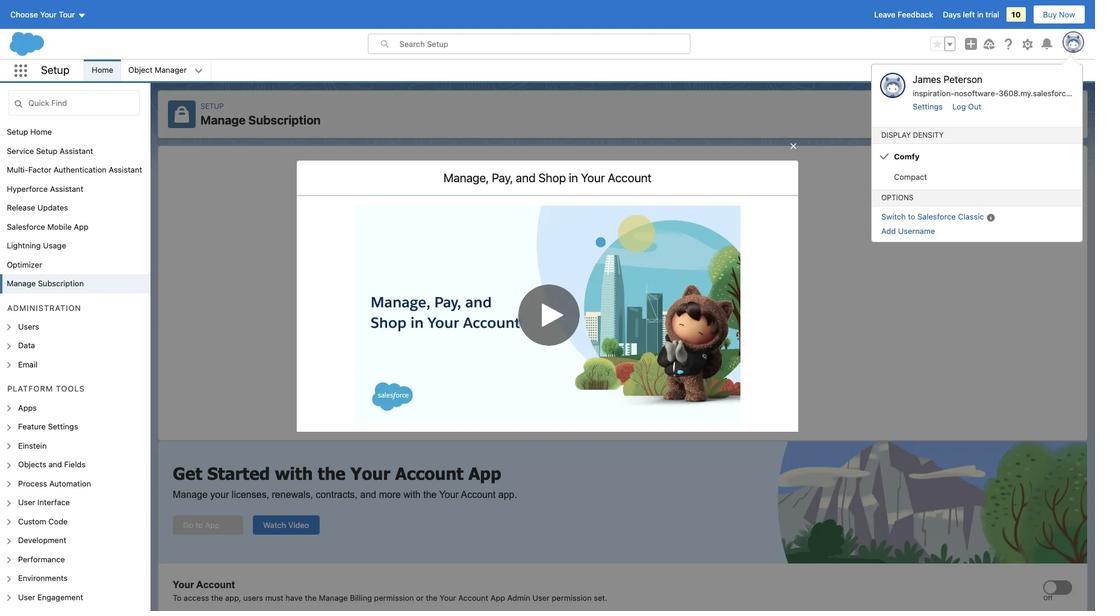 Task type: locate. For each thing, give the bounding box(es) containing it.
you left can
[[526, 359, 539, 369]]

the right more
[[423, 490, 437, 500]]

the left app,
[[211, 593, 223, 603]]

0 horizontal spatial permission
[[374, 593, 414, 603]]

optimizer link
[[7, 259, 42, 271]]

1 horizontal spatial salesforce
[[917, 212, 956, 222]]

contracts,
[[316, 490, 357, 500]]

0 vertical spatial app
[[74, 222, 89, 231]]

1 vertical spatial settings
[[48, 422, 78, 432]]

setup inside "link"
[[7, 127, 28, 137]]

log out link
[[952, 101, 981, 111]]

settings right the feature
[[48, 422, 78, 432]]

shop
[[539, 171, 566, 185]]

hyperforce
[[7, 184, 48, 194]]

the right have
[[305, 593, 317, 603]]

manager
[[155, 65, 187, 75]]

user down environments link
[[18, 593, 35, 602]]

now for buy now
[[1059, 10, 1075, 19]]

0 vertical spatial subscription
[[248, 113, 321, 127]]

right
[[760, 359, 777, 369]]

buy now button
[[1033, 5, 1085, 24]]

permission
[[374, 593, 414, 603], [552, 593, 592, 603]]

0 horizontal spatial salesforce
[[7, 222, 45, 231]]

choose
[[10, 10, 38, 19]]

0 vertical spatial your
[[588, 359, 604, 369]]

app inside salesforce mobile app link
[[74, 222, 89, 231]]

0 vertical spatial with
[[275, 463, 313, 484]]

display
[[881, 131, 911, 140]]

object manager link
[[121, 60, 194, 81]]

add
[[881, 226, 896, 236]]

now right buy
[[1059, 10, 1075, 19]]

can
[[542, 359, 555, 369]]

add username
[[881, 226, 935, 236]]

with up renewals, at the left of the page
[[275, 463, 313, 484]]

1 vertical spatial your
[[210, 490, 229, 500]]

licenses,
[[643, 359, 675, 369], [232, 490, 269, 500]]

user for user engagement
[[18, 593, 35, 602]]

permission left or
[[374, 593, 414, 603]]

app left admin
[[491, 593, 505, 603]]

now right subscribe
[[634, 390, 650, 399]]

and inside setup tree tree
[[48, 460, 62, 470]]

you haven't subscribed yet
[[558, 330, 688, 343]]

manage down the get
[[173, 490, 208, 500]]

release
[[7, 203, 35, 213]]

1 horizontal spatial permission
[[552, 593, 592, 603]]

manage inside tree item
[[7, 279, 36, 288]]

your right manage
[[588, 359, 604, 369]]

manage down setup link
[[200, 113, 246, 127]]

user
[[18, 498, 35, 508], [18, 593, 35, 602], [532, 593, 550, 603]]

to
[[173, 593, 182, 603]]

manage subscription
[[7, 279, 84, 288]]

your left the tour
[[40, 10, 57, 19]]

home up service setup assistant
[[30, 127, 52, 137]]

out
[[968, 101, 981, 111]]

engagement
[[37, 593, 83, 602]]

0 vertical spatial now
[[1059, 10, 1075, 19]]

setup for setup manage subscription
[[200, 102, 224, 111]]

process
[[18, 479, 47, 489]]

settings down inspiration- at the right of page
[[913, 101, 943, 111]]

tour
[[59, 10, 75, 19]]

and left billing
[[677, 359, 691, 369]]

Quick Find search field
[[8, 90, 140, 116]]

permission left set.
[[552, 593, 592, 603]]

account
[[608, 171, 652, 185], [395, 463, 464, 484], [461, 490, 496, 500], [196, 580, 235, 590], [458, 593, 488, 603]]

your left app.
[[439, 490, 459, 500]]

setup home
[[7, 127, 52, 137]]

now
[[1059, 10, 1075, 19], [634, 390, 650, 399]]

subscription inside tree item
[[38, 279, 84, 288]]

0 horizontal spatial subscription
[[38, 279, 84, 288]]

1 horizontal spatial subscription
[[248, 113, 321, 127]]

setup home link
[[7, 126, 52, 138]]

and left more
[[360, 490, 376, 500]]

setup for setup home
[[7, 127, 28, 137]]

salesforce mobile app link
[[7, 221, 89, 233]]

hyperforce assistant
[[7, 184, 83, 194]]

2 vertical spatial assistant
[[50, 184, 83, 194]]

1 horizontal spatial now
[[1059, 10, 1075, 19]]

group
[[930, 37, 955, 51]]

data
[[18, 341, 35, 351]]

assistant down multi-factor authentication assistant link
[[50, 184, 83, 194]]

1 vertical spatial home
[[30, 127, 52, 137]]

app up app.
[[468, 463, 501, 484]]

home link
[[85, 60, 120, 81]]

1 vertical spatial licenses,
[[232, 490, 269, 500]]

setup inside setup manage subscription
[[200, 102, 224, 111]]

in right shop
[[569, 171, 578, 185]]

0 horizontal spatial now
[[634, 390, 650, 399]]

assistant right authentication
[[109, 165, 142, 175]]

1 horizontal spatial home
[[92, 65, 113, 75]]

peterson
[[944, 74, 983, 85]]

with right more
[[404, 490, 421, 500]]

1 horizontal spatial settings
[[913, 101, 943, 111]]

user engagement link
[[18, 592, 83, 604]]

in
[[977, 10, 983, 19], [569, 171, 578, 185]]

you right when
[[471, 359, 484, 369]]

0 horizontal spatial home
[[30, 127, 52, 137]]

and inside get started with the your account app manage your licenses, renewals, contracts, and more with the your account app.
[[360, 490, 376, 500]]

1 horizontal spatial with
[[404, 490, 421, 500]]

and up process automation
[[48, 460, 62, 470]]

now for subscribe now
[[634, 390, 650, 399]]

feature
[[18, 422, 46, 432]]

days
[[943, 10, 961, 19]]

mobile
[[47, 222, 72, 231]]

now inside button
[[1059, 10, 1075, 19]]

your right or
[[440, 593, 456, 603]]

licenses, inside get started with the your account app manage your licenses, renewals, contracts, and more with the your account app.
[[232, 490, 269, 500]]

manage down "optimizer" link at the top left of page
[[7, 279, 36, 288]]

user right admin
[[532, 593, 550, 603]]

manage subscription link
[[7, 278, 84, 290]]

0 vertical spatial settings
[[913, 101, 943, 111]]

0 horizontal spatial settings
[[48, 422, 78, 432]]

manage left "billing"
[[319, 593, 348, 603]]

salesforce mobile app
[[7, 222, 89, 231]]

compact button
[[872, 167, 1082, 187]]

release updates
[[7, 203, 68, 213]]

manage
[[557, 359, 586, 369]]

assistant
[[60, 146, 93, 156], [109, 165, 142, 175], [50, 184, 83, 194]]

0 vertical spatial in
[[977, 10, 983, 19]]

display density
[[881, 131, 944, 140]]

home left object on the left of page
[[92, 65, 113, 75]]

1 vertical spatial subscription
[[38, 279, 84, 288]]

home inside home link
[[92, 65, 113, 75]]

Search Setup text field
[[399, 34, 690, 54]]

1 vertical spatial now
[[634, 390, 650, 399]]

watch video
[[263, 520, 309, 530]]

subscribe,
[[486, 359, 524, 369]]

products,
[[606, 359, 641, 369]]

2 you from the left
[[526, 359, 539, 369]]

now inside button
[[634, 390, 650, 399]]

assistant up multi-factor authentication assistant
[[60, 146, 93, 156]]

0 horizontal spatial you
[[471, 359, 484, 369]]

manage inside get started with the your account app manage your licenses, renewals, contracts, and more with the your account app.
[[173, 490, 208, 500]]

1 horizontal spatial you
[[526, 359, 539, 369]]

with
[[275, 463, 313, 484], [404, 490, 421, 500]]

service setup assistant
[[7, 146, 93, 156]]

0 vertical spatial licenses,
[[643, 359, 675, 369]]

choose your tour
[[10, 10, 75, 19]]

updates
[[37, 203, 68, 213]]

licenses, down subscribed
[[643, 359, 675, 369]]

in right left
[[977, 10, 983, 19]]

your up the "to"
[[173, 580, 194, 590]]

user engagement
[[18, 593, 83, 602]]

multi-
[[7, 165, 28, 175]]

subscribe now
[[595, 390, 650, 399]]

settings inside setup tree tree
[[48, 422, 78, 432]]

process automation link
[[18, 478, 91, 490]]

have
[[286, 593, 303, 603]]

0 horizontal spatial licenses,
[[232, 490, 269, 500]]

2 vertical spatial app
[[491, 593, 505, 603]]

automation
[[49, 479, 91, 489]]

salesforce up username
[[917, 212, 956, 222]]

your
[[40, 10, 57, 19], [581, 171, 605, 185], [350, 463, 390, 484], [439, 490, 459, 500], [173, 580, 194, 590], [440, 593, 456, 603]]

watch
[[263, 520, 286, 530]]

app right mobile
[[74, 222, 89, 231]]

salesforce up the lightning
[[7, 222, 45, 231]]

1 horizontal spatial in
[[977, 10, 983, 19]]

your down "started"
[[210, 490, 229, 500]]

compact
[[894, 172, 927, 182]]

2 permission from the left
[[552, 593, 592, 603]]

user interface
[[18, 498, 70, 508]]

apps
[[18, 403, 37, 413]]

switch to salesforce classic
[[881, 212, 984, 222]]

app inside get started with the your account app manage your licenses, renewals, contracts, and more with the your account app.
[[468, 463, 501, 484]]

log out
[[952, 101, 981, 111]]

0 vertical spatial home
[[92, 65, 113, 75]]

user up custom
[[18, 498, 35, 508]]

manage inside your account to access the app, users must have the manage billing permission or the your account app admin user permission set.
[[319, 593, 348, 603]]

0 horizontal spatial in
[[569, 171, 578, 185]]

0 horizontal spatial your
[[210, 490, 229, 500]]

licenses, down "started"
[[232, 490, 269, 500]]

1 horizontal spatial your
[[588, 359, 604, 369]]

1 horizontal spatial licenses,
[[643, 359, 675, 369]]

1 vertical spatial app
[[468, 463, 501, 484]]



Task type: vqa. For each thing, say whether or not it's contained in the screenshot.
Now to the right
yes



Task type: describe. For each thing, give the bounding box(es) containing it.
james peterson inspiration-nosoftware-3608.my.salesforce.com
[[913, 74, 1088, 98]]

renewals,
[[272, 490, 313, 500]]

data link
[[18, 340, 35, 352]]

app inside your account to access the app, users must have the manage billing permission or the your account app admin user permission set.
[[491, 593, 505, 603]]

optimizer
[[7, 260, 42, 269]]

classic
[[958, 212, 984, 222]]

james
[[913, 74, 941, 85]]

density
[[913, 131, 944, 140]]

leave feedback link
[[874, 10, 933, 19]]

get
[[173, 463, 202, 484]]

setup link
[[200, 102, 224, 111]]

when you subscribe, you can manage your products, licenses, and billing information right here.
[[448, 359, 798, 369]]

einstein
[[18, 441, 47, 451]]

set.
[[594, 593, 607, 603]]

platform
[[7, 384, 53, 394]]

haven't
[[578, 330, 614, 343]]

you
[[558, 330, 576, 343]]

object manager
[[128, 65, 187, 75]]

watch video button
[[253, 516, 319, 535]]

buy
[[1043, 10, 1057, 19]]

1 you from the left
[[471, 359, 484, 369]]

add username link
[[881, 226, 935, 236]]

james peterson link
[[913, 74, 983, 85]]

objects and fields link
[[18, 459, 86, 471]]

pay,
[[492, 171, 513, 185]]

manage, pay, and shop in your account
[[444, 171, 652, 185]]

users link
[[18, 321, 39, 333]]

must
[[265, 593, 283, 603]]

app,
[[225, 593, 241, 603]]

user interface link
[[18, 497, 70, 509]]

custom
[[18, 517, 46, 526]]

feature settings link
[[18, 421, 78, 433]]

apps link
[[18, 402, 37, 414]]

username
[[898, 226, 935, 236]]

assistant inside 'link'
[[50, 184, 83, 194]]

factor
[[28, 165, 51, 175]]

manage,
[[444, 171, 489, 185]]

subscribed
[[617, 330, 670, 343]]

manage inside setup manage subscription
[[200, 113, 246, 127]]

manage subscription tree item
[[0, 275, 151, 293]]

the up contracts,
[[318, 463, 346, 484]]

admin
[[507, 593, 530, 603]]

einstein link
[[18, 440, 47, 452]]

email
[[18, 360, 38, 370]]

switch
[[881, 212, 906, 222]]

1 permission from the left
[[374, 593, 414, 603]]

hyperforce assistant link
[[7, 183, 83, 195]]

setup for setup
[[41, 64, 69, 76]]

app.
[[498, 490, 517, 500]]

platform tools
[[7, 384, 85, 394]]

your account to access the app, users must have the manage billing permission or the your account app admin user permission set.
[[173, 580, 607, 603]]

user inside your account to access the app, users must have the manage billing permission or the your account app admin user permission set.
[[532, 593, 550, 603]]

0 vertical spatial assistant
[[60, 146, 93, 156]]

salesforce inside setup tree tree
[[7, 222, 45, 231]]

lightning
[[7, 241, 41, 250]]

environments link
[[18, 573, 68, 585]]

performance
[[18, 555, 65, 564]]

trial
[[986, 10, 999, 19]]

multi-factor authentication assistant link
[[7, 164, 142, 176]]

1 vertical spatial in
[[569, 171, 578, 185]]

objects
[[18, 460, 46, 470]]

subscribe now button
[[585, 385, 661, 404]]

nosoftware-
[[954, 88, 999, 98]]

your right shop
[[581, 171, 605, 185]]

home inside setup home "link"
[[30, 127, 52, 137]]

feedback
[[898, 10, 933, 19]]

when
[[448, 359, 469, 369]]

custom code link
[[18, 516, 68, 528]]

to
[[908, 212, 915, 222]]

more
[[379, 490, 401, 500]]

authentication
[[54, 165, 107, 175]]

subscribe
[[595, 390, 632, 399]]

setup manage subscription
[[200, 102, 321, 127]]

user for user interface
[[18, 498, 35, 508]]

administration
[[7, 303, 81, 313]]

objects and fields
[[18, 460, 86, 470]]

and right the pay,
[[516, 171, 536, 185]]

density options list
[[872, 146, 1082, 187]]

switch to salesforce classic link
[[881, 211, 984, 223]]

1 vertical spatial with
[[404, 490, 421, 500]]

video
[[288, 520, 309, 530]]

leave feedback
[[874, 10, 933, 19]]

your inside popup button
[[40, 10, 57, 19]]

log
[[952, 101, 966, 111]]

release updates link
[[7, 202, 68, 214]]

days left in trial
[[943, 10, 999, 19]]

1 vertical spatial assistant
[[109, 165, 142, 175]]

setup tree tree
[[0, 123, 151, 612]]

0 horizontal spatial with
[[275, 463, 313, 484]]

options
[[881, 193, 914, 202]]

code
[[48, 517, 68, 526]]

subscription inside setup manage subscription
[[248, 113, 321, 127]]

settings link
[[913, 101, 943, 111]]

custom code
[[18, 517, 68, 526]]

process automation
[[18, 479, 91, 489]]

service setup assistant link
[[7, 145, 93, 157]]

billing
[[350, 593, 372, 603]]

3608.my.salesforce.com
[[999, 88, 1088, 98]]

left
[[963, 10, 975, 19]]

or
[[416, 593, 424, 603]]

your inside get started with the your account app manage your licenses, renewals, contracts, and more with the your account app.
[[210, 490, 229, 500]]

your up more
[[350, 463, 390, 484]]

10
[[1011, 10, 1021, 19]]

the right or
[[426, 593, 438, 603]]

here.
[[779, 359, 798, 369]]

choose your tour button
[[10, 5, 86, 24]]



